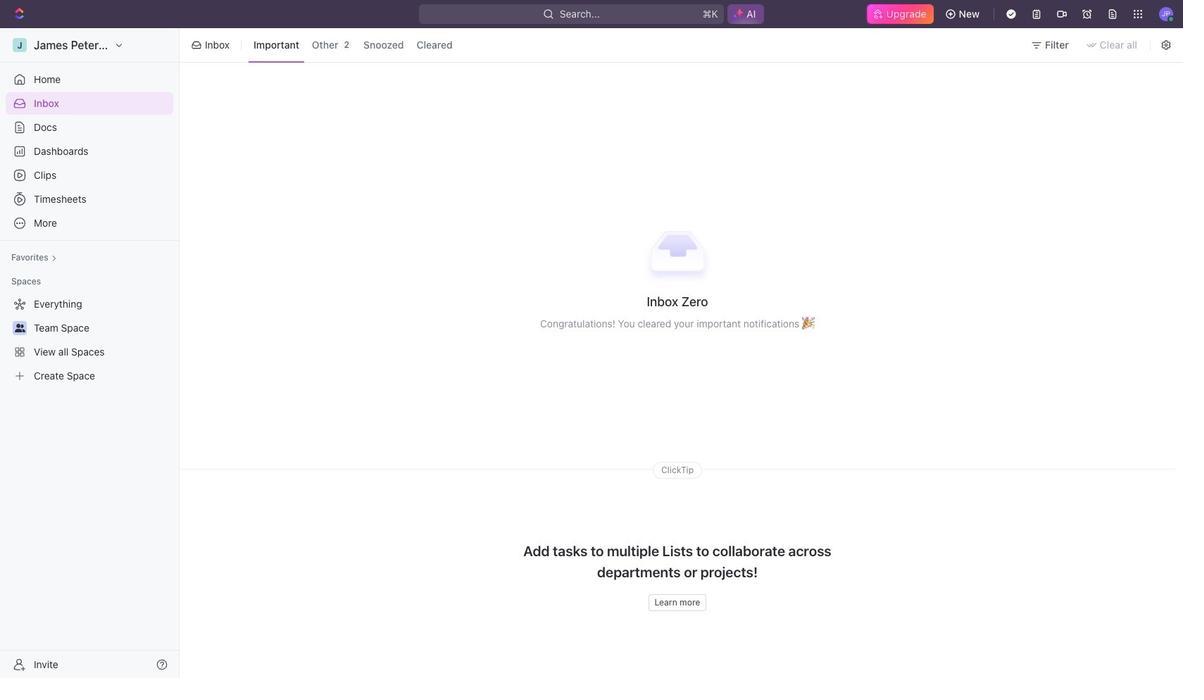 Task type: describe. For each thing, give the bounding box(es) containing it.
sidebar navigation
[[0, 28, 182, 678]]

user group image
[[14, 324, 25, 333]]



Task type: vqa. For each thing, say whether or not it's contained in the screenshot.
'Space template' element
no



Task type: locate. For each thing, give the bounding box(es) containing it.
tab list
[[246, 25, 461, 65]]

tree
[[6, 293, 173, 387]]

james peterson's workspace, , element
[[13, 38, 27, 52]]

tree inside sidebar navigation
[[6, 293, 173, 387]]



